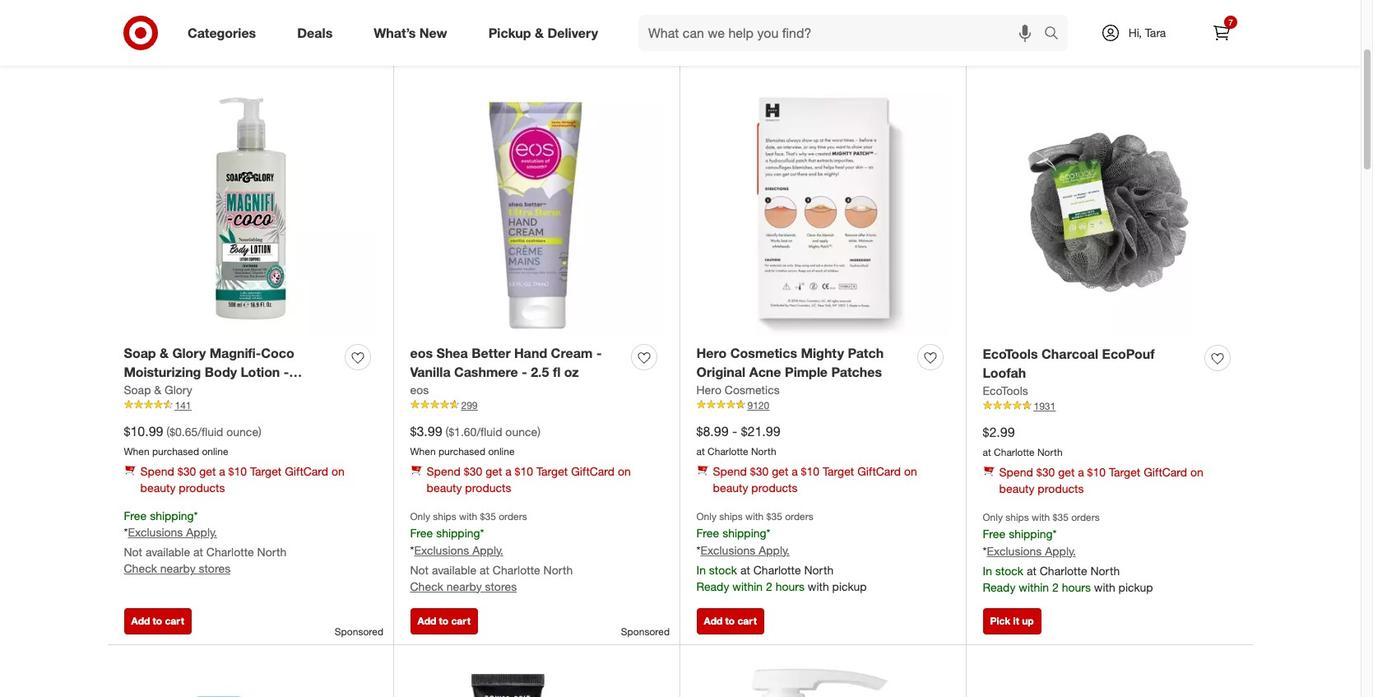 Task type: vqa. For each thing, say whether or not it's contained in the screenshot.
Offer to the top
no



Task type: describe. For each thing, give the bounding box(es) containing it.
$10 for $21.99
[[801, 464, 820, 478]]

when for $10.99
[[124, 445, 150, 457]]

only ships with $35 orders free shipping * * exclusions apply. in stock at  charlotte north ready within 2 hours with pickup for $21.99
[[697, 510, 867, 593]]

lotion
[[241, 364, 280, 380]]

available for $3.99
[[432, 562, 477, 576]]

pickup & delivery
[[489, 24, 598, 41]]

glory for soap & glory
[[165, 382, 192, 396]]

1931
[[1034, 400, 1056, 412]]

pickup for pickup
[[808, 19, 847, 35]]

$35 for $8.99
[[767, 510, 783, 522]]

deals
[[297, 24, 333, 41]]

delivery for pickup & delivery
[[548, 24, 598, 41]]

$3.99
[[410, 423, 442, 439]]

coconut
[[124, 382, 177, 399]]

giftcard for hero cosmetics mighty patch original acne pimple patches
[[858, 464, 901, 478]]

8,999
[[118, 14, 165, 37]]

/fluid for $10.99
[[198, 425, 223, 439]]

hero for hero cosmetics mighty patch original acne pimple patches
[[697, 345, 727, 361]]

ecotools charcoal ecopouf loofah
[[983, 346, 1155, 381]]

soap & glory magnifi-coco moisturizing body lotion - coconut scent - 16.9 fl oz
[[124, 345, 294, 399]]

vanilla
[[410, 364, 451, 380]]

add for $10.99
[[131, 615, 150, 627]]

ready for -
[[697, 579, 729, 593]]

beauty for $0.65
[[140, 480, 176, 494]]

( for $10.99
[[167, 425, 170, 439]]

spend for $21.99
[[713, 464, 747, 478]]

7
[[1229, 17, 1233, 27]]

add to cart for $10.99
[[131, 615, 184, 627]]

charlotte inside $2.99 at charlotte north
[[994, 446, 1035, 458]]

target for $1.60
[[537, 464, 568, 478]]

ecotools link
[[983, 382, 1028, 399]]

spend for charlotte
[[999, 465, 1034, 479]]

- left 2.5
[[522, 364, 527, 380]]

north inside $8.99 - $21.99 at charlotte north
[[751, 445, 776, 457]]

a for $21.99
[[792, 464, 798, 478]]

same day delivery
[[1021, 19, 1133, 35]]

nearby for $10.99
[[160, 562, 196, 576]]

hero cosmetics mighty patch original acne pimple patches
[[697, 345, 884, 380]]

loofah
[[983, 365, 1026, 381]]

hi, tara
[[1129, 26, 1166, 40]]

purchased for $10.99
[[152, 445, 199, 457]]

scent
[[181, 382, 217, 399]]

within for $21.99
[[733, 579, 763, 593]]

get for $1.60
[[486, 464, 502, 478]]

spend $30 get a $10 target giftcard on beauty products for $0.65
[[140, 464, 345, 494]]

299
[[461, 399, 478, 411]]

beauty for $21.99
[[713, 480, 748, 494]]

online for $3.99
[[488, 445, 515, 457]]

categories
[[188, 24, 256, 41]]

hours for charlotte
[[1062, 580, 1091, 594]]

3 cart from the left
[[738, 615, 757, 627]]

exclusions apply. link for $1.60
[[414, 543, 503, 557]]

- right cream
[[597, 345, 602, 361]]

pimple
[[785, 364, 828, 380]]

pick it up button
[[983, 608, 1042, 634]]

$8.99 - $21.99 at charlotte north
[[697, 423, 781, 457]]

it
[[1013, 615, 1020, 627]]

to for $3.99
[[439, 615, 449, 627]]

shea
[[437, 345, 468, 361]]

- inside $8.99 - $21.99 at charlotte north
[[732, 423, 738, 439]]

hero cosmetics
[[697, 382, 780, 396]]

on for eos shea better hand cream - vanilla cashmere - 2.5 fl oz
[[618, 464, 631, 478]]

$10.99 ( $0.65 /fluid ounce ) when purchased online
[[124, 423, 262, 457]]

new
[[420, 24, 447, 41]]

only ships with $35 orders free shipping * * exclusions apply. in stock at  charlotte north ready within 2 hours with pickup for charlotte
[[983, 511, 1153, 594]]

oz inside soap & glory magnifi-coco moisturizing body lotion - coconut scent - 16.9 fl oz
[[271, 382, 285, 399]]

$21.99
[[741, 423, 781, 439]]

at inside $2.99 at charlotte north
[[983, 446, 991, 458]]

$35 for $2.99
[[1053, 511, 1069, 523]]

$3.99 ( $1.60 /fluid ounce ) when purchased online
[[410, 423, 541, 457]]

spend $30 get a $10 target giftcard on beauty products for $21.99
[[713, 464, 917, 494]]

patch
[[848, 345, 884, 361]]

target for $21.99
[[823, 464, 854, 478]]

$1.60
[[449, 425, 477, 439]]

0 horizontal spatial ships
[[433, 510, 457, 522]]

pick
[[990, 615, 1011, 627]]

same
[[1021, 19, 1055, 35]]

online for $10.99
[[202, 445, 228, 457]]

9120 link
[[697, 398, 950, 413]]

orders for $2.99
[[1072, 511, 1100, 523]]

hero cosmetics link
[[697, 382, 780, 398]]

patches
[[832, 364, 882, 380]]

check for $10.99
[[124, 562, 157, 576]]

3 add from the left
[[704, 615, 723, 627]]

pick it up
[[990, 615, 1034, 627]]

/fluid for $3.99
[[477, 425, 502, 439]]

$10 for charlotte
[[1088, 465, 1106, 479]]

soap & glory
[[124, 382, 192, 396]]

products for $21.99
[[752, 480, 798, 494]]

ounce for lotion
[[227, 425, 258, 439]]

spend for $1.60
[[427, 464, 461, 478]]

ounce for cashmere
[[506, 425, 538, 439]]

( for $3.99
[[446, 425, 449, 439]]

cosmetics for hero cosmetics mighty patch original acne pimple patches
[[730, 345, 797, 361]]

$10 for $0.65
[[228, 464, 247, 478]]

products for $0.65
[[179, 480, 225, 494]]

tara
[[1145, 26, 1166, 40]]

charcoal
[[1042, 346, 1099, 362]]

hi,
[[1129, 26, 1142, 40]]

& for soap & glory
[[154, 382, 161, 396]]

What can we help you find? suggestions appear below search field
[[639, 15, 1048, 51]]

8,999 results
[[118, 14, 231, 37]]

299 link
[[410, 398, 664, 413]]

cashmere
[[454, 364, 518, 380]]

cosmetics for hero cosmetics
[[725, 382, 780, 396]]

giftcard for eos shea better hand cream - vanilla cashmere - 2.5 fl oz
[[571, 464, 615, 478]]

ecopouf
[[1102, 346, 1155, 362]]

shipping
[[1181, 19, 1233, 35]]

eos shea better hand cream - vanilla cashmere - 2.5 fl oz
[[410, 345, 602, 380]]

nearby for $3.99
[[447, 579, 482, 593]]

coco
[[261, 345, 294, 361]]

stock for at
[[996, 563, 1024, 577]]

ships for $8.99
[[719, 510, 743, 522]]

$2.99
[[983, 424, 1015, 440]]

search
[[1037, 26, 1076, 42]]

ecotools charcoal ecopouf loofah link
[[983, 345, 1199, 382]]

available for $10.99
[[146, 545, 190, 559]]

eos shea better hand cream - vanilla cashmere - 2.5 fl oz link
[[410, 344, 625, 382]]

get for $0.65
[[199, 464, 216, 478]]

2 for charlotte
[[1052, 580, 1059, 594]]

moisturizing
[[124, 364, 201, 380]]

on for hero cosmetics mighty patch original acne pimple patches
[[904, 464, 917, 478]]

what's
[[374, 24, 416, 41]]

9120
[[748, 399, 770, 411]]

glory for soap & glory magnifi-coco moisturizing body lotion - coconut scent - 16.9 fl oz
[[172, 345, 206, 361]]

a for charlotte
[[1078, 465, 1084, 479]]

0 horizontal spatial only
[[410, 510, 430, 522]]

1 sponsored from the left
[[335, 625, 383, 638]]

body
[[205, 364, 237, 380]]

better
[[472, 345, 511, 361]]

add to cart button for $3.99
[[410, 608, 478, 634]]

16.9
[[230, 382, 255, 399]]

cream
[[551, 345, 593, 361]]

in for at
[[983, 563, 992, 577]]

$8.99
[[697, 423, 729, 439]]

free shipping * * exclusions apply. not available at charlotte north check nearby stores for $10.99
[[124, 508, 287, 576]]

not for $10.99
[[124, 545, 142, 559]]

spend $30 get a $10 target giftcard on beauty products for $1.60
[[427, 464, 631, 494]]

ready for at
[[983, 580, 1016, 594]]



Task type: locate. For each thing, give the bounding box(es) containing it.
$0.65
[[170, 425, 198, 439]]

1 vertical spatial oz
[[271, 382, 285, 399]]

online inside '$10.99 ( $0.65 /fluid ounce ) when purchased online'
[[202, 445, 228, 457]]

1 vertical spatial check nearby stores button
[[410, 578, 517, 595]]

1 horizontal spatial orders
[[785, 510, 814, 522]]

/fluid down the 299
[[477, 425, 502, 439]]

0 horizontal spatial delivery
[[548, 24, 598, 41]]

1 horizontal spatial /fluid
[[477, 425, 502, 439]]

2 hero from the top
[[697, 382, 722, 396]]

search button
[[1037, 15, 1076, 54]]

giftcard for ecotools charcoal ecopouf loofah
[[1144, 465, 1188, 479]]

1 horizontal spatial within
[[1019, 580, 1049, 594]]

2 horizontal spatial add to cart button
[[697, 608, 764, 634]]

exclusions apply. link for $0.65
[[128, 525, 217, 539]]

what's new link
[[360, 15, 468, 51]]

cerave moisturizing cream for normal to dry skin unscented - 16 fl oz image
[[697, 661, 950, 697], [697, 661, 950, 697]]

2 purchased from the left
[[439, 445, 486, 457]]

1 purchased from the left
[[152, 445, 199, 457]]

0 horizontal spatial not
[[124, 545, 142, 559]]

$30 down $8.99 - $21.99 at charlotte north
[[750, 464, 769, 478]]

$2.99 at charlotte north
[[983, 424, 1063, 458]]

soap up moisturizing
[[124, 345, 156, 361]]

add for $3.99
[[418, 615, 436, 627]]

shipping
[[150, 508, 194, 522], [436, 526, 480, 540], [723, 526, 767, 540], [1009, 526, 1053, 540]]

at inside $8.99 - $21.99 at charlotte north
[[697, 445, 705, 457]]

hours for $21.99
[[776, 579, 805, 593]]

a for $1.60
[[505, 464, 512, 478]]

up
[[1022, 615, 1034, 627]]

charlotte inside $8.99 - $21.99 at charlotte north
[[708, 445, 749, 457]]

on
[[332, 464, 345, 478], [618, 464, 631, 478], [904, 464, 917, 478], [1191, 465, 1204, 479]]

2 ecotools from the top
[[983, 383, 1028, 397]]

- down body
[[221, 382, 226, 399]]

2 horizontal spatial $35
[[1053, 511, 1069, 523]]

1 horizontal spatial oz
[[564, 364, 579, 380]]

giftcard for soap & glory magnifi-coco moisturizing body lotion - coconut scent - 16.9 fl oz
[[285, 464, 328, 478]]

soap & glory magnifi-coco moisturizing body lotion - coconut scent - 16.9 fl oz image
[[124, 81, 377, 335], [124, 81, 377, 335]]

spend for $0.65
[[140, 464, 174, 478]]

0 horizontal spatial stores
[[199, 562, 231, 576]]

) down 299 link
[[538, 425, 541, 439]]

deals link
[[283, 15, 353, 51]]

online
[[202, 445, 228, 457], [488, 445, 515, 457]]

*
[[194, 508, 198, 522], [124, 525, 128, 539], [480, 526, 484, 540], [767, 526, 771, 540], [1053, 526, 1057, 540], [410, 543, 414, 557], [697, 543, 701, 557], [983, 544, 987, 558]]

0 horizontal spatial check
[[124, 562, 157, 576]]

only ships with $35 orders free shipping * * exclusions apply. in stock at  charlotte north ready within 2 hours with pickup
[[697, 510, 867, 593], [983, 511, 1153, 594]]

target
[[250, 464, 282, 478], [537, 464, 568, 478], [823, 464, 854, 478], [1109, 465, 1141, 479]]

stock
[[709, 562, 737, 576], [996, 563, 1024, 577]]

& inside soap & glory link
[[154, 382, 161, 396]]

0 vertical spatial eos
[[410, 345, 433, 361]]

1 vertical spatial glory
[[165, 382, 192, 396]]

stores for $3.99
[[485, 579, 517, 593]]

not for $3.99
[[410, 562, 429, 576]]

cosmetics
[[730, 345, 797, 361], [725, 382, 780, 396]]

0 horizontal spatial hours
[[776, 579, 805, 593]]

/fluid inside '$3.99 ( $1.60 /fluid ounce ) when purchased online'
[[477, 425, 502, 439]]

0 horizontal spatial within
[[733, 579, 763, 593]]

fl
[[553, 364, 561, 380], [259, 382, 267, 399]]

ounce
[[227, 425, 258, 439], [506, 425, 538, 439]]

0 horizontal spatial pickup
[[489, 24, 531, 41]]

oz down lotion
[[271, 382, 285, 399]]

purchased down $1.60
[[439, 445, 486, 457]]

0 vertical spatial stores
[[199, 562, 231, 576]]

spend $30 get a $10 target giftcard on beauty products down 1931 link at the right bottom
[[999, 465, 1204, 495]]

online down 141 link
[[202, 445, 228, 457]]

acne
[[749, 364, 781, 380]]

hero up original
[[697, 345, 727, 361]]

hero inside hero cosmetics mighty patch original acne pimple patches
[[697, 345, 727, 361]]

0 horizontal spatial free shipping * * exclusions apply. not available at charlotte north check nearby stores
[[124, 508, 287, 576]]

fl inside soap & glory magnifi-coco moisturizing body lotion - coconut scent - 16.9 fl oz
[[259, 382, 267, 399]]

ships for $2.99
[[1006, 511, 1029, 523]]

add to cart button for $10.99
[[124, 608, 192, 634]]

eos down vanilla
[[410, 382, 429, 396]]

2 horizontal spatial ships
[[1006, 511, 1029, 523]]

ounce down 141 link
[[227, 425, 258, 439]]

beauty for $1.60
[[427, 480, 462, 494]]

purchased for $3.99
[[439, 445, 486, 457]]

on for ecotools charcoal ecopouf loofah
[[1191, 465, 1204, 479]]

products for $1.60
[[465, 480, 511, 494]]

$35
[[480, 510, 496, 522], [767, 510, 783, 522], [1053, 511, 1069, 523]]

0 horizontal spatial add to cart button
[[124, 608, 192, 634]]

e.l.f. power grip primer - clear 0.811 fl oz image
[[410, 661, 664, 697], [410, 661, 664, 697]]

spend down $10.99
[[140, 464, 174, 478]]

1 horizontal spatial cart
[[451, 615, 471, 627]]

when inside '$3.99 ( $1.60 /fluid ounce ) when purchased online'
[[410, 445, 436, 457]]

0 horizontal spatial only ships with $35 orders free shipping * * exclusions apply. in stock at  charlotte north ready within 2 hours with pickup
[[697, 510, 867, 593]]

$30 for $1.60
[[464, 464, 482, 478]]

ecotools up loofah at bottom right
[[983, 346, 1038, 362]]

2 soap from the top
[[124, 382, 151, 396]]

2 cart from the left
[[451, 615, 471, 627]]

eos link
[[410, 382, 429, 398]]

products down $21.99
[[752, 480, 798, 494]]

2 sponsored from the left
[[621, 625, 670, 638]]

cart for $3.99
[[451, 615, 471, 627]]

a down '$3.99 ( $1.60 /fluid ounce ) when purchased online'
[[505, 464, 512, 478]]

1 vertical spatial check
[[410, 579, 444, 593]]

$30 down $2.99 at charlotte north
[[1037, 465, 1055, 479]]

2 ounce from the left
[[506, 425, 538, 439]]

soap inside soap & glory magnifi-coco moisturizing body lotion - coconut scent - 16.9 fl oz
[[124, 345, 156, 361]]

0 horizontal spatial ready
[[697, 579, 729, 593]]

/fluid
[[198, 425, 223, 439], [477, 425, 502, 439]]

spend $30 get a $10 target giftcard on beauty products down $21.99
[[713, 464, 917, 494]]

spend down $3.99
[[427, 464, 461, 478]]

glory inside soap & glory magnifi-coco moisturizing body lotion - coconut scent - 16.9 fl oz
[[172, 345, 206, 361]]

only for $8.99 - $21.99
[[697, 510, 717, 522]]

1 ecotools from the top
[[983, 346, 1038, 362]]

1 add to cart from the left
[[131, 615, 184, 627]]

target down 141 link
[[250, 464, 282, 478]]

2 ( from the left
[[446, 425, 449, 439]]

within
[[733, 579, 763, 593], [1019, 580, 1049, 594]]

categories link
[[174, 15, 277, 51]]

hero cosmetics mighty patch original acne pimple patches link
[[697, 344, 911, 382]]

on for soap & glory magnifi-coco moisturizing body lotion - coconut scent - 16.9 fl oz
[[332, 464, 345, 478]]

glory up 141
[[165, 382, 192, 396]]

1 horizontal spatial delivery
[[1085, 19, 1133, 35]]

0 horizontal spatial in
[[697, 562, 706, 576]]

hero for hero cosmetics
[[697, 382, 722, 396]]

target down 1931 link at the right bottom
[[1109, 465, 1141, 479]]

cosmetics up "acne"
[[730, 345, 797, 361]]

giftcard
[[285, 464, 328, 478], [571, 464, 615, 478], [858, 464, 901, 478], [1144, 465, 1188, 479]]

same day delivery button
[[991, 9, 1144, 45]]

apply.
[[186, 525, 217, 539], [473, 543, 503, 557], [759, 543, 790, 557], [1045, 544, 1076, 558]]

0 horizontal spatial oz
[[271, 382, 285, 399]]

1 horizontal spatial available
[[432, 562, 477, 576]]

ounce inside '$3.99 ( $1.60 /fluid ounce ) when purchased online'
[[506, 425, 538, 439]]

a for $0.65
[[219, 464, 225, 478]]

to for $10.99
[[153, 615, 162, 627]]

exclusions apply. link for charlotte
[[987, 544, 1076, 558]]

- right $8.99
[[732, 423, 738, 439]]

purchased inside '$10.99 ( $0.65 /fluid ounce ) when purchased online'
[[152, 445, 199, 457]]

1 add to cart button from the left
[[124, 608, 192, 634]]

ships
[[433, 510, 457, 522], [719, 510, 743, 522], [1006, 511, 1029, 523]]

1 horizontal spatial fl
[[553, 364, 561, 380]]

1 horizontal spatial nearby
[[447, 579, 482, 593]]

products
[[179, 480, 225, 494], [465, 480, 511, 494], [752, 480, 798, 494], [1038, 481, 1084, 495]]

1 vertical spatial nearby
[[447, 579, 482, 593]]

$10 for $1.60
[[515, 464, 533, 478]]

0 horizontal spatial online
[[202, 445, 228, 457]]

2 add from the left
[[418, 615, 436, 627]]

3 add to cart button from the left
[[697, 608, 764, 634]]

0 horizontal spatial /fluid
[[198, 425, 223, 439]]

spend down $2.99 at charlotte north
[[999, 465, 1034, 479]]

oz
[[564, 364, 579, 380], [271, 382, 285, 399]]

1 horizontal spatial add to cart
[[418, 615, 471, 627]]

1 ounce from the left
[[227, 425, 258, 439]]

pickup inside button
[[808, 19, 847, 35]]

0 horizontal spatial to
[[153, 615, 162, 627]]

3 to from the left
[[725, 615, 735, 627]]

2 horizontal spatial cart
[[738, 615, 757, 627]]

a down 9120 link
[[792, 464, 798, 478]]

1 vertical spatial fl
[[259, 382, 267, 399]]

3 add to cart from the left
[[704, 615, 757, 627]]

results
[[170, 14, 231, 37]]

in for -
[[697, 562, 706, 576]]

what's new
[[374, 24, 447, 41]]

1 ( from the left
[[167, 425, 170, 439]]

free
[[124, 508, 147, 522], [410, 526, 433, 540], [697, 526, 719, 540], [983, 526, 1006, 540]]

1 eos from the top
[[410, 345, 433, 361]]

1931 link
[[983, 399, 1237, 413]]

1 when from the left
[[124, 445, 150, 457]]

( inside '$3.99 ( $1.60 /fluid ounce ) when purchased online'
[[446, 425, 449, 439]]

0 vertical spatial nearby
[[160, 562, 196, 576]]

pickup & delivery link
[[475, 15, 619, 51]]

1 horizontal spatial ready
[[983, 580, 1016, 594]]

1 horizontal spatial $35
[[767, 510, 783, 522]]

get for charlotte
[[1058, 465, 1075, 479]]

a down '$10.99 ( $0.65 /fluid ounce ) when purchased online' at the left
[[219, 464, 225, 478]]

( right $3.99
[[446, 425, 449, 439]]

check for $3.99
[[410, 579, 444, 593]]

eos inside the eos shea better hand cream - vanilla cashmere - 2.5 fl oz
[[410, 345, 433, 361]]

1 horizontal spatial ounce
[[506, 425, 538, 439]]

1 horizontal spatial in
[[983, 563, 992, 577]]

0 vertical spatial check
[[124, 562, 157, 576]]

1 horizontal spatial (
[[446, 425, 449, 439]]

- down coco
[[284, 364, 289, 380]]

) inside '$10.99 ( $0.65 /fluid ounce ) when purchased online'
[[258, 425, 262, 439]]

0 horizontal spatial add to cart
[[131, 615, 184, 627]]

hero
[[697, 345, 727, 361], [697, 382, 722, 396]]

2 add to cart from the left
[[418, 615, 471, 627]]

1 horizontal spatial 2
[[1052, 580, 1059, 594]]

products down $2.99 at charlotte north
[[1038, 481, 1084, 495]]

cosmetics inside hero cosmetics mighty patch original acne pimple patches
[[730, 345, 797, 361]]

0 vertical spatial fl
[[553, 364, 561, 380]]

soap & glory magnifi-coco moisturizing body lotion - coconut scent - 16.9 fl oz link
[[124, 344, 339, 399]]

available
[[146, 545, 190, 559], [432, 562, 477, 576]]

delivery
[[1085, 19, 1133, 35], [548, 24, 598, 41]]

2 horizontal spatial to
[[725, 615, 735, 627]]

original
[[697, 364, 746, 380]]

1 /fluid from the left
[[198, 425, 223, 439]]

add
[[131, 615, 150, 627], [418, 615, 436, 627], [704, 615, 723, 627]]

1 online from the left
[[202, 445, 228, 457]]

check nearby stores button for $10.99
[[124, 561, 231, 577]]

orders for $8.99
[[785, 510, 814, 522]]

ships down $2.99 at charlotte north
[[1006, 511, 1029, 523]]

0 vertical spatial oz
[[564, 364, 579, 380]]

products down '$10.99 ( $0.65 /fluid ounce ) when purchased online' at the left
[[179, 480, 225, 494]]

oz inside the eos shea better hand cream - vanilla cashmere - 2.5 fl oz
[[564, 364, 579, 380]]

1 horizontal spatial only ships with $35 orders free shipping * * exclusions apply. in stock at  charlotte north ready within 2 hours with pickup
[[983, 511, 1153, 594]]

pickup for charlotte
[[1119, 580, 1153, 594]]

1 horizontal spatial not
[[410, 562, 429, 576]]

add to cart
[[131, 615, 184, 627], [418, 615, 471, 627], [704, 615, 757, 627]]

get down $2.99 at charlotte north
[[1058, 465, 1075, 479]]

&
[[535, 24, 544, 41], [160, 345, 169, 361], [154, 382, 161, 396]]

1 vertical spatial &
[[160, 345, 169, 361]]

$30 down '$3.99 ( $1.60 /fluid ounce ) when purchased online'
[[464, 464, 482, 478]]

when
[[124, 445, 150, 457], [410, 445, 436, 457]]

0 horizontal spatial pickup
[[832, 579, 867, 593]]

purchased inside '$3.99 ( $1.60 /fluid ounce ) when purchased online'
[[439, 445, 486, 457]]

0 vertical spatial glory
[[172, 345, 206, 361]]

2 horizontal spatial orders
[[1072, 511, 1100, 523]]

1 vertical spatial available
[[432, 562, 477, 576]]

1 vertical spatial hero
[[697, 382, 722, 396]]

ecotools inside ecotools charcoal ecopouf loofah
[[983, 346, 1038, 362]]

1 horizontal spatial pickup
[[808, 19, 847, 35]]

0 vertical spatial not
[[124, 545, 142, 559]]

0 horizontal spatial ounce
[[227, 425, 258, 439]]

a down 1931 link at the right bottom
[[1078, 465, 1084, 479]]

1 horizontal spatial sponsored
[[621, 625, 670, 638]]

0 vertical spatial available
[[146, 545, 190, 559]]

get for $21.99
[[772, 464, 789, 478]]

7 link
[[1204, 15, 1240, 51]]

spend $30 get a $10 target giftcard on beauty products
[[140, 464, 345, 494], [427, 464, 631, 494], [713, 464, 917, 494], [999, 465, 1204, 495]]

fl down lotion
[[259, 382, 267, 399]]

2.5
[[531, 364, 549, 380]]

2 add to cart button from the left
[[410, 608, 478, 634]]

products for charlotte
[[1038, 481, 1084, 495]]

1 horizontal spatial when
[[410, 445, 436, 457]]

shipping button
[[1150, 9, 1243, 45]]

1 horizontal spatial free shipping * * exclusions apply. not available at charlotte north check nearby stores
[[410, 526, 573, 593]]

north
[[751, 445, 776, 457], [1038, 446, 1063, 458], [257, 545, 287, 559], [544, 562, 573, 576], [804, 562, 834, 576], [1091, 563, 1120, 577]]

eos shea better hand cream - vanilla cashmere - 2.5 fl oz image
[[410, 81, 664, 335], [410, 81, 664, 335]]

1 vertical spatial not
[[410, 562, 429, 576]]

1 horizontal spatial online
[[488, 445, 515, 457]]

1 horizontal spatial to
[[439, 615, 449, 627]]

beauty down $2.99 at charlotte north
[[999, 481, 1035, 495]]

stores for $10.99
[[199, 562, 231, 576]]

$30 for $21.99
[[750, 464, 769, 478]]

1 horizontal spatial add to cart button
[[410, 608, 478, 634]]

2 /fluid from the left
[[477, 425, 502, 439]]

0 vertical spatial ecotools
[[983, 346, 1038, 362]]

1 to from the left
[[153, 615, 162, 627]]

delivery for same day delivery
[[1085, 19, 1133, 35]]

) for oz
[[538, 425, 541, 439]]

nearby
[[160, 562, 196, 576], [447, 579, 482, 593]]

soap down moisturizing
[[124, 382, 151, 396]]

) inside '$3.99 ( $1.60 /fluid ounce ) when purchased online'
[[538, 425, 541, 439]]

only ships with $35 orders
[[410, 510, 527, 522]]

not
[[124, 545, 142, 559], [410, 562, 429, 576]]

get down '$10.99 ( $0.65 /fluid ounce ) when purchased online' at the left
[[199, 464, 216, 478]]

eos for eos
[[410, 382, 429, 396]]

1 horizontal spatial stores
[[485, 579, 517, 593]]

add to cart for $3.99
[[418, 615, 471, 627]]

( inside '$10.99 ( $0.65 /fluid ounce ) when purchased online'
[[167, 425, 170, 439]]

cosmetics up 9120
[[725, 382, 780, 396]]

when down $10.99
[[124, 445, 150, 457]]

exclusions apply. link for $21.99
[[701, 543, 790, 557]]

ships down $8.99 - $21.99 at charlotte north
[[719, 510, 743, 522]]

soap & glory link
[[124, 382, 192, 398]]

) for -
[[258, 425, 262, 439]]

0 horizontal spatial 2
[[766, 579, 773, 593]]

2 eos from the top
[[410, 382, 429, 396]]

ounce inside '$10.99 ( $0.65 /fluid ounce ) when purchased online'
[[227, 425, 258, 439]]

0 horizontal spatial )
[[258, 425, 262, 439]]

only for $2.99
[[983, 511, 1003, 523]]

free shipping * * exclusions apply. not available at charlotte north check nearby stores for $3.99
[[410, 526, 573, 593]]

0 horizontal spatial orders
[[499, 510, 527, 522]]

( right $10.99
[[167, 425, 170, 439]]

0 horizontal spatial check nearby stores button
[[124, 561, 231, 577]]

2 ) from the left
[[538, 425, 541, 439]]

& inside soap & glory magnifi-coco moisturizing body lotion - coconut scent - 16.9 fl oz
[[160, 345, 169, 361]]

charlotte
[[708, 445, 749, 457], [994, 446, 1035, 458], [206, 545, 254, 559], [493, 562, 540, 576], [754, 562, 801, 576], [1040, 563, 1088, 577]]

fl inside the eos shea better hand cream - vanilla cashmere - 2.5 fl oz
[[553, 364, 561, 380]]

beauty for charlotte
[[999, 481, 1035, 495]]

1 horizontal spatial ships
[[719, 510, 743, 522]]

)
[[258, 425, 262, 439], [538, 425, 541, 439]]

target down 299 link
[[537, 464, 568, 478]]

oz down cream
[[564, 364, 579, 380]]

1 ) from the left
[[258, 425, 262, 439]]

$10 down '$3.99 ( $1.60 /fluid ounce ) when purchased online'
[[515, 464, 533, 478]]

products up only ships with $35 orders
[[465, 480, 511, 494]]

spend
[[140, 464, 174, 478], [427, 464, 461, 478], [713, 464, 747, 478], [999, 465, 1034, 479]]

fl right 2.5
[[553, 364, 561, 380]]

& for soap & glory magnifi-coco moisturizing body lotion - coconut scent - 16.9 fl oz
[[160, 345, 169, 361]]

spend $30 get a $10 target giftcard on beauty products down '$10.99 ( $0.65 /fluid ounce ) when purchased online' at the left
[[140, 464, 345, 494]]

ships down '$3.99 ( $1.60 /fluid ounce ) when purchased online'
[[433, 510, 457, 522]]

2 horizontal spatial only
[[983, 511, 1003, 523]]

) down 141 link
[[258, 425, 262, 439]]

mighty
[[801, 345, 844, 361]]

$10 down '$10.99 ( $0.65 /fluid ounce ) when purchased online' at the left
[[228, 464, 247, 478]]

& for pickup & delivery
[[535, 24, 544, 41]]

target down 9120 link
[[823, 464, 854, 478]]

hand
[[514, 345, 547, 361]]

0 horizontal spatial purchased
[[152, 445, 199, 457]]

141
[[175, 399, 191, 411]]

1 horizontal spatial check nearby stores button
[[410, 578, 517, 595]]

spend down $8.99 - $21.99 at charlotte north
[[713, 464, 747, 478]]

cart
[[165, 615, 184, 627], [451, 615, 471, 627], [738, 615, 757, 627]]

1 vertical spatial soap
[[124, 382, 151, 396]]

eos for eos shea better hand cream - vanilla cashmere - 2.5 fl oz
[[410, 345, 433, 361]]

when inside '$10.99 ( $0.65 /fluid ounce ) when purchased online'
[[124, 445, 150, 457]]

$10.99
[[124, 423, 163, 439]]

online down 299 link
[[488, 445, 515, 457]]

pickup for pickup & delivery
[[489, 24, 531, 41]]

beauty down $8.99 - $21.99 at charlotte north
[[713, 480, 748, 494]]

spend $30 get a $10 target giftcard on beauty products down '$3.99 ( $1.60 /fluid ounce ) when purchased online'
[[427, 464, 631, 494]]

0 vertical spatial soap
[[124, 345, 156, 361]]

delivery inside button
[[1085, 19, 1133, 35]]

with
[[459, 510, 478, 522], [746, 510, 764, 522], [1032, 511, 1050, 523], [808, 579, 829, 593], [1094, 580, 1116, 594]]

(
[[167, 425, 170, 439], [446, 425, 449, 439]]

online inside '$3.99 ( $1.60 /fluid ounce ) when purchased online'
[[488, 445, 515, 457]]

cart for $10.99
[[165, 615, 184, 627]]

1 vertical spatial stores
[[485, 579, 517, 593]]

soap for soap & glory magnifi-coco moisturizing body lotion - coconut scent - 16.9 fl oz
[[124, 345, 156, 361]]

2 when from the left
[[410, 445, 436, 457]]

$10 down 9120 link
[[801, 464, 820, 478]]

check nearby stores button for $3.99
[[410, 578, 517, 595]]

target for charlotte
[[1109, 465, 1141, 479]]

beauty up only ships with $35 orders
[[427, 480, 462, 494]]

2 vertical spatial &
[[154, 382, 161, 396]]

/fluid inside '$10.99 ( $0.65 /fluid ounce ) when purchased online'
[[198, 425, 223, 439]]

0 horizontal spatial sponsored
[[335, 625, 383, 638]]

purchased down '$0.65'
[[152, 445, 199, 457]]

day
[[1059, 19, 1082, 35]]

0 horizontal spatial nearby
[[160, 562, 196, 576]]

hero cosmetics mighty patch original acne pimple patches image
[[697, 81, 950, 335], [697, 81, 950, 335]]

beauty down $10.99
[[140, 480, 176, 494]]

get down '$3.99 ( $1.60 /fluid ounce ) when purchased online'
[[486, 464, 502, 478]]

1 vertical spatial eos
[[410, 382, 429, 396]]

free shipping * * exclusions apply. not available at charlotte north check nearby stores
[[124, 508, 287, 576], [410, 526, 573, 593]]

ecotools for ecotools charcoal ecopouf loofah
[[983, 346, 1038, 362]]

$10 down 1931 link at the right bottom
[[1088, 465, 1106, 479]]

ecotools charcoal ecopouf loofah image
[[983, 81, 1237, 335], [983, 81, 1237, 335]]

& inside pickup & delivery link
[[535, 24, 544, 41]]

hero cosmetics mighty patch invisible + acne pimple patches - 24ct image
[[124, 661, 377, 697], [124, 661, 377, 697]]

1 horizontal spatial purchased
[[439, 445, 486, 457]]

1 horizontal spatial add
[[418, 615, 436, 627]]

1 hero from the top
[[697, 345, 727, 361]]

hero down original
[[697, 382, 722, 396]]

2 horizontal spatial add to cart
[[704, 615, 757, 627]]

2 to from the left
[[439, 615, 449, 627]]

pickup button
[[777, 9, 858, 45]]

when for $3.99
[[410, 445, 436, 457]]

soap for soap & glory
[[124, 382, 151, 396]]

eos up vanilla
[[410, 345, 433, 361]]

when down $3.99
[[410, 445, 436, 457]]

get down $21.99
[[772, 464, 789, 478]]

1 vertical spatial cosmetics
[[725, 382, 780, 396]]

pickup
[[808, 19, 847, 35], [489, 24, 531, 41]]

ready
[[697, 579, 729, 593], [983, 580, 1016, 594]]

exclusions apply. link
[[128, 525, 217, 539], [414, 543, 503, 557], [701, 543, 790, 557], [987, 544, 1076, 558]]

/fluid down scent
[[198, 425, 223, 439]]

0 horizontal spatial fl
[[259, 382, 267, 399]]

ecotools for ecotools
[[983, 383, 1028, 397]]

1 soap from the top
[[124, 345, 156, 361]]

pickup for $21.99
[[832, 579, 867, 593]]

0 horizontal spatial $35
[[480, 510, 496, 522]]

$30 down '$10.99 ( $0.65 /fluid ounce ) when purchased online' at the left
[[178, 464, 196, 478]]

0 vertical spatial cosmetics
[[730, 345, 797, 361]]

glory up moisturizing
[[172, 345, 206, 361]]

1 horizontal spatial check
[[410, 579, 444, 593]]

ounce down 299 link
[[506, 425, 538, 439]]

2 online from the left
[[488, 445, 515, 457]]

141 link
[[124, 398, 377, 413]]

0 horizontal spatial stock
[[709, 562, 737, 576]]

1 horizontal spatial only
[[697, 510, 717, 522]]

1 add from the left
[[131, 615, 150, 627]]

north inside $2.99 at charlotte north
[[1038, 446, 1063, 458]]

soap
[[124, 345, 156, 361], [124, 382, 151, 396]]

ecotools down loofah at bottom right
[[983, 383, 1028, 397]]

1 cart from the left
[[165, 615, 184, 627]]

0 vertical spatial check nearby stores button
[[124, 561, 231, 577]]

check
[[124, 562, 157, 576], [410, 579, 444, 593]]

2 horizontal spatial add
[[704, 615, 723, 627]]

magnifi-
[[210, 345, 261, 361]]

within for charlotte
[[1019, 580, 1049, 594]]



